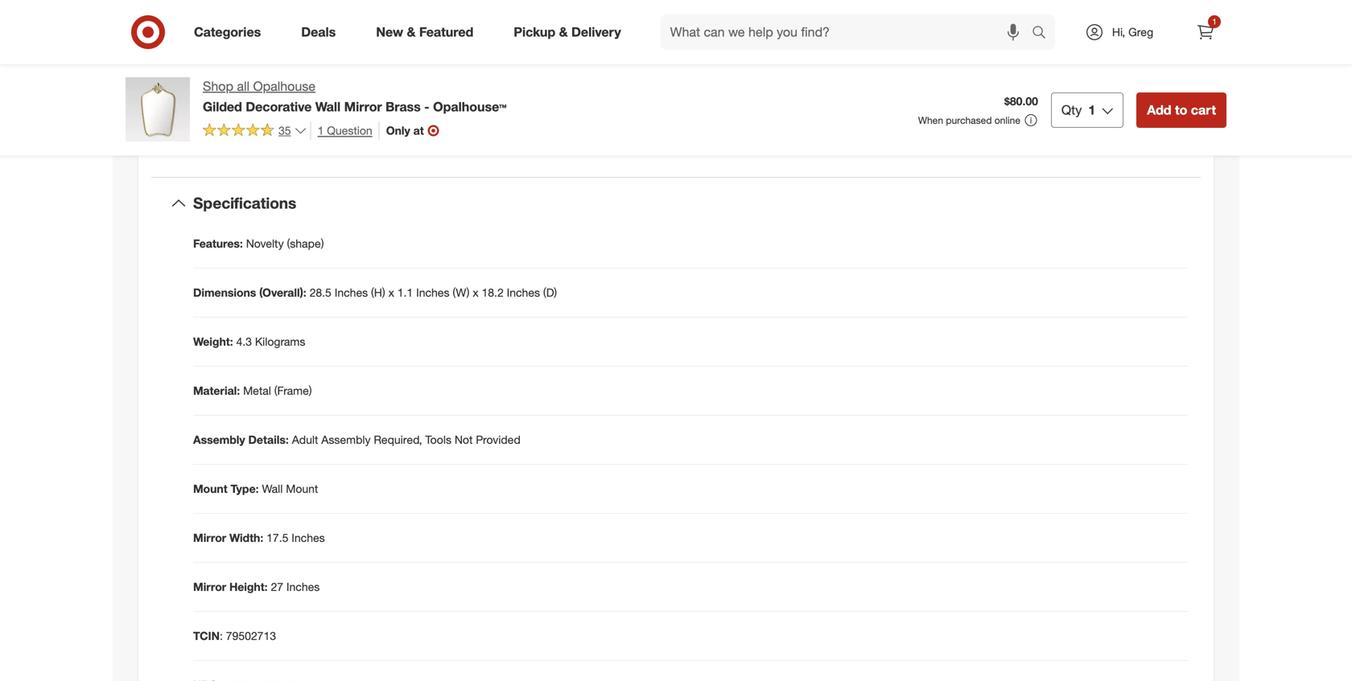 Task type: vqa. For each thing, say whether or not it's contained in the screenshot.


Task type: locate. For each thing, give the bounding box(es) containing it.
2 horizontal spatial look
[[764, 11, 786, 25]]

entryway,
[[961, 59, 1008, 73]]

0 horizontal spatial wall
[[868, 59, 888, 73]]

weight: 4.3  kilograms
[[193, 335, 305, 349]]

1 vertical spatial is
[[728, 107, 736, 121]]

0 vertical spatial is
[[295, 62, 303, 76]]

objects
[[1081, 107, 1119, 121]]

0 horizontal spatial mirror
[[262, 62, 292, 76]]

adds left new
[[335, 17, 360, 31]]

0 horizontal spatial decorative
[[246, 99, 312, 115]]

add up stories
[[1147, 102, 1172, 118]]

18.2
[[482, 286, 504, 300]]

you down spaces
[[909, 123, 927, 137]]

assembly down material:
[[193, 433, 245, 447]]

have
[[823, 139, 847, 153]]

of left style
[[704, 75, 713, 89]]

online
[[995, 114, 1021, 126]]

perfect
[[1029, 43, 1066, 57], [209, 85, 246, 99]]

inches right 17.5 on the left bottom
[[292, 531, 325, 545]]

this up the space.
[[994, 11, 1012, 25]]

1 vertical spatial wall
[[315, 99, 341, 115]]

& for pickup
[[559, 24, 568, 40]]

your up dreams.
[[739, 107, 761, 121]]

0 horizontal spatial &
[[407, 24, 416, 40]]

mount down adult
[[286, 482, 318, 496]]

wall down living
[[315, 99, 341, 115]]

1 horizontal spatial shaped
[[897, 27, 935, 41]]

a left the hi,
[[1086, 27, 1092, 41]]

1 vertical spatial of
[[930, 123, 940, 137]]

tools
[[425, 433, 452, 447]]

dreams.
[[743, 123, 784, 137]]

2 vertical spatial wall
[[262, 482, 283, 496]]

2 horizontal spatial mirror
[[891, 59, 921, 73]]

1 horizontal spatial any
[[927, 11, 945, 25]]

0 horizontal spatial gilded
[[332, 40, 363, 54]]

1 question link
[[310, 121, 372, 140]]

0 vertical spatial with
[[970, 11, 991, 25]]

0 vertical spatial decorative
[[1084, 11, 1138, 25]]

vanity
[[1011, 59, 1040, 73]]

and left "more"
[[433, 85, 452, 99]]

wall right type:
[[262, 482, 283, 496]]

0 horizontal spatial assembly
[[193, 433, 245, 447]]

0 horizontal spatial 1
[[318, 123, 324, 138]]

mirror up the frame,
[[302, 17, 331, 31]]

1 horizontal spatial this
[[900, 139, 920, 153]]

mirror inside add a glam look to your decor by accenting any wall with this gilded brass decorative wall mirror from opalhouse™. the uniquely shaped frame with gilded finish adds a glamorous look, while the gleaming reflective glass helps to open up your space. perfect for grooming or decoration, hang this decorative wall mirror in your entryway, vanity or master suite for a touch of style and function.
[[704, 27, 734, 41]]

0 horizontal spatial this
[[791, 59, 809, 73]]

inches right the 27
[[286, 580, 320, 594]]

decorative inside add a glam look to your decor by accenting any wall with this gilded brass decorative wall mirror from opalhouse™. the uniquely shaped frame with gilded finish adds a glamorous look, while the gleaming reflective glass helps to open up your space. perfect for grooming or decoration, hang this decorative wall mirror in your entryway, vanity or master suite for a touch of style and function.
[[1084, 11, 1138, 25]]

decoration,
[[704, 59, 760, 73]]

0 vertical spatial 1
[[1212, 17, 1217, 27]]

1 horizontal spatial glamorous
[[1096, 27, 1149, 41]]

with
[[970, 11, 991, 25], [970, 27, 991, 41]]

1 horizontal spatial you
[[836, 107, 855, 121]]

0 vertical spatial brass
[[1052, 11, 1081, 25]]

1 horizontal spatial gilded
[[994, 27, 1025, 41]]

2 with from the top
[[970, 27, 991, 41]]

0 horizontal spatial shaped
[[257, 40, 294, 54]]

this right go.
[[900, 139, 920, 153]]

when purchased online
[[918, 114, 1021, 126]]

0 vertical spatial perfect
[[1029, 43, 1066, 57]]

1 horizontal spatial wall
[[948, 11, 967, 25]]

x
[[388, 286, 394, 300], [473, 286, 479, 300]]

a left glam
[[727, 11, 733, 25]]

assembly right adult
[[321, 433, 371, 447]]

finish up vanity
[[1028, 27, 1055, 41]]

0 vertical spatial this
[[704, 107, 724, 121]]

1 horizontal spatial perfect
[[1029, 43, 1066, 57]]

0 horizontal spatial brass
[[386, 99, 421, 115]]

mirror up 'opalhouse'
[[262, 62, 292, 76]]

mirror width: 17.5 inches
[[193, 531, 325, 545]]

yet
[[850, 139, 865, 153]]

brass
[[1052, 11, 1081, 25], [386, 99, 421, 115]]

height:
[[229, 580, 268, 594]]

shop all opalhouse gilded decorative wall mirror brass - opalhouse™
[[203, 78, 507, 115]]

add up while
[[704, 11, 724, 25]]

or right vanity
[[1044, 59, 1054, 73]]

1 vertical spatial 1
[[1089, 102, 1096, 118]]

0 horizontal spatial grooming
[[378, 62, 426, 76]]

x right (w)
[[473, 286, 479, 300]]

mirror down helps
[[891, 59, 921, 73]]

gilded up reflective mirror is great for both grooming and decoration at the left top of the page
[[332, 40, 363, 54]]

featured
[[419, 24, 474, 40]]

0 vertical spatial of
[[704, 75, 713, 89]]

as
[[932, 107, 943, 121], [972, 107, 984, 121], [1122, 107, 1133, 121], [704, 123, 715, 137]]

0 vertical spatial decorative
[[246, 17, 298, 31]]

0 vertical spatial wall
[[948, 11, 967, 25]]

0 vertical spatial this
[[994, 11, 1012, 25]]

gilded decorative mirror adds a glamorous look to any space
[[209, 17, 517, 31]]

you down find
[[802, 139, 820, 153]]

metal
[[243, 384, 271, 398]]

0 horizontal spatial perfect
[[209, 85, 246, 99]]

wall down helps
[[868, 59, 888, 73]]

1 vertical spatial you
[[909, 123, 927, 137]]

inches left (d)
[[507, 286, 540, 300]]

2 horizontal spatial 1
[[1212, 17, 1217, 27]]

add
[[704, 11, 724, 25], [1147, 102, 1172, 118]]

1 horizontal spatial is
[[728, 107, 736, 121]]

2 vertical spatial is
[[924, 139, 932, 153]]

decorative
[[1084, 11, 1138, 25], [246, 99, 312, 115]]

1 vertical spatial this
[[900, 139, 920, 153]]

wall inside shop all opalhouse gilded decorative wall mirror brass - opalhouse™
[[315, 99, 341, 115]]

1 horizontal spatial wall
[[315, 99, 341, 115]]

spirit.
[[1012, 107, 1040, 121]]

0 horizontal spatial add
[[704, 11, 724, 25]]

shaped down accenting
[[897, 27, 935, 41]]

1 horizontal spatial mount
[[286, 482, 318, 496]]

this
[[994, 11, 1012, 25], [791, 59, 809, 73]]

or
[[1136, 43, 1147, 57], [1044, 59, 1054, 73]]

1 horizontal spatial or
[[1136, 43, 1147, 57]]

1 vertical spatial add
[[1147, 102, 1172, 118]]

a left touch
[[1139, 59, 1145, 73]]

or down greg
[[1136, 43, 1147, 57]]

perfect down search
[[1029, 43, 1066, 57]]

& right new
[[407, 24, 416, 40]]

for
[[475, 40, 488, 54], [1069, 43, 1082, 57], [1122, 59, 1136, 73], [335, 62, 349, 76], [249, 85, 262, 99]]

decorative down hallway, at the top of page
[[246, 99, 312, 115]]

0 vertical spatial add
[[704, 11, 724, 25]]

look inside add a glam look to your decor by accenting any wall with this gilded brass decorative wall mirror from opalhouse™. the uniquely shaped frame with gilded finish adds a glamorous look, while the gleaming reflective glass helps to open up your space. perfect for grooming or decoration, hang this decorative wall mirror in your entryway, vanity or master suite for a touch of style and function.
[[764, 11, 786, 25]]

0 vertical spatial or
[[1136, 43, 1147, 57]]

with right frame in the right top of the page
[[970, 27, 991, 41]]

decorative up uniquely
[[246, 17, 298, 31]]

perfect down the reflective
[[209, 85, 246, 99]]

0 vertical spatial grooming
[[1085, 43, 1133, 57]]

1 vertical spatial decorative
[[812, 59, 865, 73]]

wall up frame in the right top of the page
[[948, 11, 967, 25]]

0 horizontal spatial x
[[388, 286, 394, 300]]

-
[[424, 99, 430, 115]]

0 horizontal spatial this
[[704, 107, 724, 121]]

space up -
[[400, 85, 430, 99]]

1 question
[[318, 123, 372, 138]]

this up "function."
[[791, 59, 809, 73]]

1 left question
[[318, 123, 324, 138]]

for right the suite
[[1122, 59, 1136, 73]]

1 vertical spatial decorative
[[246, 99, 312, 115]]

of left the every
[[930, 123, 940, 137]]

finish
[[1028, 27, 1055, 41], [366, 40, 393, 54]]

helps
[[879, 43, 906, 57]]

to up opalhouse™.
[[789, 11, 799, 25]]

gilded down shop
[[203, 99, 242, 115]]

grooming inside add a glam look to your decor by accenting any wall with this gilded brass decorative wall mirror from opalhouse™. the uniquely shaped frame with gilded finish adds a glamorous look, while the gleaming reflective glass helps to open up your space. perfect for grooming or decoration, hang this decorative wall mirror in your entryway, vanity or master suite for a touch of style and function.
[[1085, 43, 1133, 57]]

reflective
[[209, 62, 259, 76]]

opalhouse™.
[[763, 27, 827, 41]]

2 horizontal spatial you
[[909, 123, 927, 137]]

add for add a glam look to your decor by accenting any wall with this gilded brass decorative wall mirror from opalhouse™. the uniquely shaped frame with gilded finish adds a glamorous look, while the gleaming reflective glass helps to open up your space. perfect for grooming or decoration, hang this decorative wall mirror in your entryway, vanity or master suite for a touch of style and function.
[[704, 11, 724, 25]]

where
[[800, 107, 833, 121]]

0 horizontal spatial or
[[1044, 59, 1054, 73]]

brass up search
[[1052, 11, 1081, 25]]

mirror
[[704, 27, 734, 41], [344, 99, 382, 115], [193, 531, 226, 545], [193, 580, 226, 594]]

is
[[295, 62, 303, 76], [728, 107, 736, 121], [924, 139, 932, 153]]

& right pickup
[[559, 24, 568, 40]]

2 mount from the left
[[286, 482, 318, 496]]

mirror up while
[[704, 27, 734, 41]]

decorative
[[246, 17, 298, 31], [812, 59, 865, 73]]

space up the charming at the top left of the page
[[487, 17, 517, 31]]

great
[[306, 62, 332, 76]]

0 horizontal spatial finish
[[366, 40, 393, 54]]

your right in
[[936, 59, 958, 73]]

28.5
[[310, 286, 332, 300]]

shaped inside add a glam look to your decor by accenting any wall with this gilded brass decorative wall mirror from opalhouse™. the uniquely shaped frame with gilded finish adds a glamorous look, while the gleaming reflective glass helps to open up your space. perfect for grooming or decoration, hang this decorative wall mirror in your entryway, vanity or master suite for a touch of style and function.
[[897, 27, 935, 41]]

0 horizontal spatial mount
[[193, 482, 228, 496]]

this is your house. where you create spaces as bold as your spirit. collect objects as inspired as your dreams. find pieces that remind you of every place you've been. discover stories to inspire everywhere you have yet to go. this is opalhouse.
[[704, 107, 1177, 153]]

wall inside add a glam look to your decor by accenting any wall with this gilded brass decorative wall mirror from opalhouse™. the uniquely shaped frame with gilded finish adds a glamorous look, while the gleaming reflective glass helps to open up your space. perfect for grooming or decoration, hang this decorative wall mirror in your entryway, vanity or master suite for a touch of style and function.
[[1141, 11, 1162, 25]]

decor
[[827, 11, 856, 25]]

1 horizontal spatial grooming
[[1085, 43, 1133, 57]]

bold
[[947, 107, 969, 121]]

(overall):
[[259, 286, 306, 300]]

remind
[[871, 123, 906, 137]]

any up rim
[[466, 17, 484, 31]]

finish up both
[[366, 40, 393, 54]]

adds
[[335, 17, 360, 31], [1058, 27, 1083, 41]]

1 horizontal spatial mirror
[[302, 17, 331, 31]]

1 horizontal spatial decorative
[[1084, 11, 1138, 25]]

tcin
[[193, 629, 220, 644]]

inches left (h)
[[335, 286, 368, 300]]

glamorous up the suite
[[1096, 27, 1149, 41]]

new & featured
[[376, 24, 474, 40]]

look up golden
[[428, 17, 450, 31]]

0 vertical spatial wall
[[1141, 11, 1162, 25]]

(frame)
[[274, 384, 312, 398]]

mirror down room,
[[344, 99, 382, 115]]

gilded up search
[[1016, 11, 1049, 25]]

assembly
[[193, 433, 245, 447], [321, 433, 371, 447]]

mirror inside shop all opalhouse gilded decorative wall mirror brass - opalhouse™
[[344, 99, 382, 115]]

this up inspire
[[704, 107, 724, 121]]

shaped left the frame,
[[257, 40, 294, 54]]

0 horizontal spatial look
[[428, 17, 450, 31]]

1 horizontal spatial decorative
[[812, 59, 865, 73]]

1 horizontal spatial look
[[551, 40, 572, 54]]

0 vertical spatial you
[[836, 107, 855, 121]]

mount left type:
[[193, 482, 228, 496]]

is down 'when'
[[924, 139, 932, 153]]

wall up greg
[[1141, 11, 1162, 25]]

grooming up the suite
[[1085, 43, 1133, 57]]

decoration
[[451, 62, 505, 76]]

(h)
[[371, 286, 385, 300]]

1 horizontal spatial assembly
[[321, 433, 371, 447]]

with up entryway,
[[970, 11, 991, 25]]

2 horizontal spatial wall
[[1141, 11, 1162, 25]]

you
[[836, 107, 855, 121], [909, 123, 927, 137], [802, 139, 820, 153]]

glamorous
[[372, 17, 425, 31], [1096, 27, 1149, 41]]

1 horizontal spatial x
[[473, 286, 479, 300]]

0 horizontal spatial wall
[[262, 482, 283, 496]]

gilded inside add a glam look to your decor by accenting any wall with this gilded brass decorative wall mirror from opalhouse™. the uniquely shaped frame with gilded finish adds a glamorous look, while the gleaming reflective glass helps to open up your space. perfect for grooming or decoration, hang this decorative wall mirror in your entryway, vanity or master suite for a touch of style and function.
[[1016, 11, 1049, 25]]

qty 1
[[1062, 102, 1096, 118]]

is down style
[[728, 107, 736, 121]]

deals link
[[288, 14, 356, 50]]

decorative up the hi,
[[1084, 11, 1138, 25]]

look right the charming at the top left of the page
[[551, 40, 572, 54]]

room,
[[336, 85, 365, 99]]

inspired
[[1136, 107, 1177, 121]]

1 vertical spatial brass
[[386, 99, 421, 115]]

pickup & delivery
[[514, 24, 621, 40]]

house.
[[764, 107, 797, 121]]

1 horizontal spatial space
[[487, 17, 517, 31]]

add inside add a glam look to your decor by accenting any wall with this gilded brass decorative wall mirror from opalhouse™. the uniquely shaped frame with gilded finish adds a glamorous look, while the gleaming reflective glass helps to open up your space. perfect for grooming or decoration, hang this decorative wall mirror in your entryway, vanity or master suite for a touch of style and function.
[[704, 11, 724, 25]]

1 horizontal spatial 1
[[1089, 102, 1096, 118]]

question
[[327, 123, 372, 138]]

inches for 28.5 inches (h) x 1.1 inches (w) x 18.2 inches (d)
[[335, 286, 368, 300]]

2 & from the left
[[559, 24, 568, 40]]

grooming down uniquely shaped frame, gilded finish and golden rim for a charming look
[[378, 62, 426, 76]]

1 vertical spatial with
[[970, 27, 991, 41]]

gilded up the space.
[[994, 27, 1025, 41]]

search
[[1025, 26, 1063, 42]]

0 horizontal spatial you
[[802, 139, 820, 153]]

2 vertical spatial you
[[802, 139, 820, 153]]

1 horizontal spatial of
[[930, 123, 940, 137]]

1 horizontal spatial adds
[[1058, 27, 1083, 41]]

1 right qty
[[1089, 102, 1096, 118]]

1 horizontal spatial finish
[[1028, 27, 1055, 41]]

as up stories
[[1122, 107, 1133, 121]]

1 horizontal spatial brass
[[1052, 11, 1081, 25]]

and right style
[[743, 75, 762, 89]]

is left great
[[295, 62, 303, 76]]

for right rim
[[475, 40, 488, 54]]

0 vertical spatial space
[[487, 17, 517, 31]]

1
[[1212, 17, 1217, 27], [1089, 102, 1096, 118], [318, 123, 324, 138]]

you up that
[[836, 107, 855, 121]]

to left cart at the top right of page
[[1175, 102, 1188, 118]]

gilded up uniquely
[[209, 17, 243, 31]]

any up frame in the right top of the page
[[927, 11, 945, 25]]

as left bold
[[932, 107, 943, 121]]

1 horizontal spatial &
[[559, 24, 568, 40]]

not
[[455, 433, 473, 447]]

2 vertical spatial 1
[[318, 123, 324, 138]]

a left new
[[363, 17, 369, 31]]

1 vertical spatial or
[[1044, 59, 1054, 73]]

0 horizontal spatial of
[[704, 75, 713, 89]]

perfect inside add a glam look to your decor by accenting any wall with this gilded brass decorative wall mirror from opalhouse™. the uniquely shaped frame with gilded finish adds a glamorous look, while the gleaming reflective glass helps to open up your space. perfect for grooming or decoration, hang this decorative wall mirror in your entryway, vanity or master suite for a touch of style and function.
[[1029, 43, 1066, 57]]

shop
[[203, 78, 233, 94]]

adds up master
[[1058, 27, 1083, 41]]

1 vertical spatial space
[[400, 85, 430, 99]]

0 horizontal spatial space
[[400, 85, 430, 99]]

a up decoration on the top
[[492, 40, 498, 54]]

novelty
[[246, 237, 284, 251]]

1 horizontal spatial add
[[1147, 102, 1172, 118]]

look
[[764, 11, 786, 25], [428, 17, 450, 31], [551, 40, 572, 54]]

add inside button
[[1147, 102, 1172, 118]]

decorative inside add a glam look to your decor by accenting any wall with this gilded brass decorative wall mirror from opalhouse™. the uniquely shaped frame with gilded finish adds a glamorous look, while the gleaming reflective glass helps to open up your space. perfect for grooming or decoration, hang this decorative wall mirror in your entryway, vanity or master suite for a touch of style and function.
[[812, 59, 865, 73]]

hi, greg
[[1112, 25, 1154, 39]]

1 & from the left
[[407, 24, 416, 40]]

create
[[858, 107, 889, 121]]

to up rim
[[453, 17, 463, 31]]

(d)
[[543, 286, 557, 300]]

1 right greg
[[1212, 17, 1217, 27]]

shaped
[[897, 27, 935, 41], [257, 40, 294, 54]]



Task type: describe. For each thing, give the bounding box(es) containing it.
1 for 1
[[1212, 17, 1217, 27]]

to right yet
[[868, 139, 878, 153]]

1 vertical spatial perfect
[[209, 85, 246, 99]]

mirror left the width:
[[193, 531, 226, 545]]

1 horizontal spatial this
[[994, 11, 1012, 25]]

new
[[376, 24, 403, 40]]

details:
[[248, 433, 289, 447]]

decorative inside shop all opalhouse gilded decorative wall mirror brass - opalhouse™
[[246, 99, 312, 115]]

and inside add a glam look to your decor by accenting any wall with this gilded brass decorative wall mirror from opalhouse™. the uniquely shaped frame with gilded finish adds a glamorous look, while the gleaming reflective glass helps to open up your space. perfect for grooming or decoration, hang this decorative wall mirror in your entryway, vanity or master suite for a touch of style and function.
[[743, 75, 762, 89]]

glam
[[737, 11, 761, 25]]

accenting
[[874, 11, 924, 25]]

glamorous inside add a glam look to your decor by accenting any wall with this gilded brass decorative wall mirror from opalhouse™. the uniquely shaped frame with gilded finish adds a glamorous look, while the gleaming reflective glass helps to open up your space. perfect for grooming or decoration, hang this decorative wall mirror in your entryway, vanity or master suite for a touch of style and function.
[[1096, 27, 1149, 41]]

(w)
[[453, 286, 470, 300]]

kilograms
[[255, 335, 305, 349]]

dimensions
[[193, 286, 256, 300]]

mirror height: 27 inches
[[193, 580, 320, 594]]

every
[[943, 123, 971, 137]]

function.
[[765, 75, 809, 89]]

1 vertical spatial grooming
[[378, 62, 426, 76]]

$80.00
[[1005, 94, 1038, 108]]

1 link
[[1188, 14, 1224, 50]]

mirror left height:
[[193, 580, 226, 594]]

add a glam look to your decor by accenting any wall with this gilded brass decorative wall mirror from opalhouse™. the uniquely shaped frame with gilded finish adds a glamorous look, while the gleaming reflective glass helps to open up your space. perfect for grooming or decoration, hang this decorative wall mirror in your entryway, vanity or master suite for a touch of style and function.
[[704, 11, 1176, 89]]

0 horizontal spatial adds
[[335, 17, 360, 31]]

inches for 17.5 inches
[[292, 531, 325, 545]]

What can we help you find? suggestions appear below search field
[[661, 14, 1036, 50]]

categories
[[194, 24, 261, 40]]

open
[[923, 43, 949, 57]]

look,
[[1152, 27, 1176, 41]]

for left hallway, at the top of page
[[249, 85, 262, 99]]

1 vertical spatial wall
[[868, 59, 888, 73]]

gilded inside shop all opalhouse gilded decorative wall mirror brass - opalhouse™
[[203, 99, 242, 115]]

and down golden
[[429, 62, 448, 76]]

2 x from the left
[[473, 286, 479, 300]]

discover
[[1070, 123, 1114, 137]]

your up opalhouse™.
[[802, 11, 824, 25]]

uniquely shaped frame, gilded finish and golden rim for a charming look
[[209, 40, 572, 54]]

2 horizontal spatial is
[[924, 139, 932, 153]]

hallway,
[[266, 85, 304, 99]]

for up master
[[1069, 43, 1082, 57]]

finish inside add a glam look to your decor by accenting any wall with this gilded brass decorative wall mirror from opalhouse™. the uniquely shaped frame with gilded finish adds a glamorous look, while the gleaming reflective glass helps to open up your space. perfect for grooming or decoration, hang this decorative wall mirror in your entryway, vanity or master suite for a touch of style and function.
[[1028, 27, 1055, 41]]

pickup
[[514, 24, 556, 40]]

qty
[[1062, 102, 1082, 118]]

width:
[[229, 531, 263, 545]]

gleaming
[[752, 43, 798, 57]]

perfect for hallway, living room, guest space and more
[[209, 85, 481, 99]]

your up inspire
[[718, 123, 740, 137]]

0 horizontal spatial any
[[466, 17, 484, 31]]

1 for 1 question
[[318, 123, 324, 138]]

find
[[787, 123, 809, 137]]

of inside add a glam look to your decor by accenting any wall with this gilded brass decorative wall mirror from opalhouse™. the uniquely shaped frame with gilded finish adds a glamorous look, while the gleaming reflective glass helps to open up your space. perfect for grooming or decoration, hang this decorative wall mirror in your entryway, vanity or master suite for a touch of style and function.
[[704, 75, 713, 89]]

0 horizontal spatial is
[[295, 62, 303, 76]]

provided
[[476, 433, 521, 447]]

1 x from the left
[[388, 286, 394, 300]]

charming
[[501, 40, 548, 54]]

go.
[[881, 139, 896, 153]]

add to cart button
[[1137, 92, 1227, 128]]

adds inside add a glam look to your decor by accenting any wall with this gilded brass decorative wall mirror from opalhouse™. the uniquely shaped frame with gilded finish adds a glamorous look, while the gleaming reflective glass helps to open up your space. perfect for grooming or decoration, hang this decorative wall mirror in your entryway, vanity or master suite for a touch of style and function.
[[1058, 27, 1083, 41]]

1 with from the top
[[970, 11, 991, 25]]

as up inspire
[[704, 123, 715, 137]]

hang
[[763, 59, 788, 73]]

categories link
[[180, 14, 281, 50]]

uniquely
[[209, 40, 253, 54]]

inches for 27 inches
[[286, 580, 320, 594]]

only at
[[386, 123, 424, 137]]

suite
[[1095, 59, 1119, 73]]

as up place
[[972, 107, 984, 121]]

0 horizontal spatial decorative
[[246, 17, 298, 31]]

mount type: wall mount
[[193, 482, 318, 496]]

the
[[830, 27, 849, 41]]

living
[[307, 85, 333, 99]]

mirror inside add a glam look to your decor by accenting any wall with this gilded brass decorative wall mirror from opalhouse™. the uniquely shaped frame with gilded finish adds a glamorous look, while the gleaming reflective glass helps to open up your space. perfect for grooming or decoration, hang this decorative wall mirror in your entryway, vanity or master suite for a touch of style and function.
[[891, 59, 921, 73]]

add for add to cart
[[1147, 102, 1172, 118]]

your up entryway,
[[968, 43, 990, 57]]

cart
[[1191, 102, 1216, 118]]

reflective mirror is great for both grooming and decoration
[[209, 62, 505, 76]]

to inside button
[[1175, 102, 1188, 118]]

to down inspired
[[1154, 123, 1164, 137]]

delivery
[[572, 24, 621, 40]]

inches right 1.1
[[416, 286, 450, 300]]

pieces
[[812, 123, 845, 137]]

style
[[716, 75, 740, 89]]

4.3
[[236, 335, 252, 349]]

gilded inside add a glam look to your decor by accenting any wall with this gilded brass decorative wall mirror from opalhouse™. the uniquely shaped frame with gilded finish adds a glamorous look, while the gleaming reflective glass helps to open up your space. perfect for grooming or decoration, hang this decorative wall mirror in your entryway, vanity or master suite for a touch of style and function.
[[994, 27, 1025, 41]]

specifications
[[193, 194, 296, 213]]

reflective
[[801, 43, 847, 57]]

brass inside add a glam look to your decor by accenting any wall with this gilded brass decorative wall mirror from opalhouse™. the uniquely shaped frame with gilded finish adds a glamorous look, while the gleaming reflective glass helps to open up your space. perfect for grooming or decoration, hang this decorative wall mirror in your entryway, vanity or master suite for a touch of style and function.
[[1052, 11, 1081, 25]]

everywhere
[[740, 139, 799, 153]]

for left both
[[335, 62, 349, 76]]

1 vertical spatial this
[[791, 59, 809, 73]]

specifications button
[[151, 178, 1201, 229]]

more
[[455, 85, 481, 99]]

opalhouse.
[[935, 139, 992, 153]]

guest
[[368, 85, 396, 99]]

(shape)
[[287, 237, 324, 251]]

to left open
[[910, 43, 920, 57]]

35 link
[[203, 121, 307, 141]]

collect
[[1043, 107, 1078, 121]]

any inside add a glam look to your decor by accenting any wall with this gilded brass decorative wall mirror from opalhouse™. the uniquely shaped frame with gilded finish adds a glamorous look, while the gleaming reflective glass helps to open up your space. perfect for grooming or decoration, hang this decorative wall mirror in your entryway, vanity or master suite for a touch of style and function.
[[927, 11, 945, 25]]

only
[[386, 123, 410, 137]]

dimensions (overall): 28.5 inches (h) x 1.1 inches (w) x 18.2 inches (d)
[[193, 286, 557, 300]]

2 assembly from the left
[[321, 433, 371, 447]]

the
[[733, 43, 749, 57]]

stories
[[1117, 123, 1151, 137]]

and left golden
[[396, 40, 415, 54]]

weight:
[[193, 335, 233, 349]]

tcin : 79502713
[[193, 629, 276, 644]]

brass inside shop all opalhouse gilded decorative wall mirror brass - opalhouse™
[[386, 99, 421, 115]]

required,
[[374, 433, 422, 447]]

1 mount from the left
[[193, 482, 228, 496]]

master
[[1057, 59, 1092, 73]]

new & featured link
[[362, 14, 494, 50]]

& for new
[[407, 24, 416, 40]]

up
[[952, 43, 965, 57]]

golden
[[418, 40, 453, 54]]

17.5
[[267, 531, 288, 545]]

image of gilded decorative wall mirror brass - opalhouse™ image
[[126, 77, 190, 142]]

material: metal (frame)
[[193, 384, 312, 398]]

features:
[[193, 237, 243, 251]]

when
[[918, 114, 943, 126]]

of inside this is your house. where you create spaces as bold as your spirit. collect objects as inspired as your dreams. find pieces that remind you of every place you've been. discover stories to inspire everywhere you have yet to go. this is opalhouse.
[[930, 123, 940, 137]]

from
[[737, 27, 760, 41]]

add to cart
[[1147, 102, 1216, 118]]

1 assembly from the left
[[193, 433, 245, 447]]

hi,
[[1112, 25, 1125, 39]]

0 horizontal spatial glamorous
[[372, 17, 425, 31]]

both
[[352, 62, 375, 76]]

while
[[704, 43, 730, 57]]

opalhouse
[[253, 78, 316, 94]]

your up place
[[987, 107, 1009, 121]]

pickup & delivery link
[[500, 14, 641, 50]]



